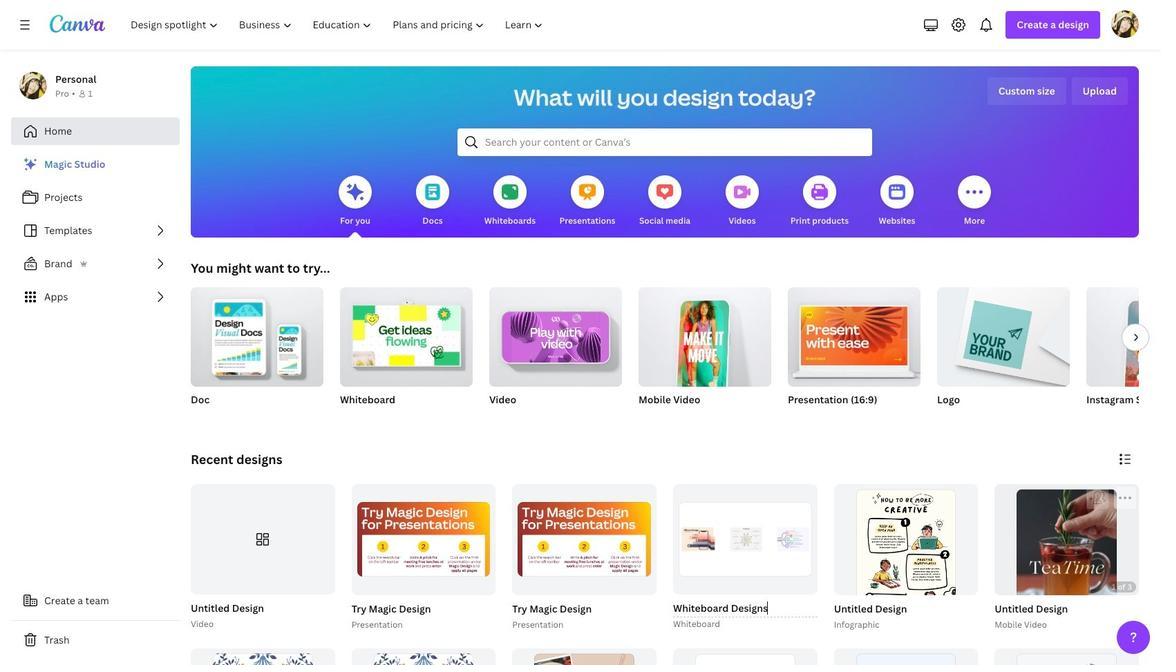 Task type: vqa. For each thing, say whether or not it's contained in the screenshot.
Group
yes



Task type: locate. For each thing, give the bounding box(es) containing it.
group
[[191, 282, 323, 424], [191, 282, 323, 387], [340, 282, 473, 424], [340, 282, 473, 387], [489, 282, 622, 424], [489, 282, 622, 387], [639, 282, 771, 424], [639, 282, 771, 395], [788, 282, 921, 424], [788, 282, 921, 387], [937, 282, 1070, 424], [937, 282, 1070, 387], [1086, 288, 1161, 424], [1086, 288, 1161, 387], [188, 484, 335, 632], [191, 484, 335, 595], [349, 484, 496, 632], [352, 484, 496, 595], [510, 484, 657, 632], [512, 484, 657, 595], [670, 484, 817, 632], [673, 484, 817, 595], [831, 484, 978, 666], [992, 484, 1139, 666], [995, 484, 1139, 666], [191, 649, 335, 666], [352, 649, 496, 666], [512, 649, 657, 666], [673, 649, 817, 666], [834, 649, 978, 666], [995, 649, 1139, 666]]

top level navigation element
[[122, 11, 555, 39]]

stephanie aranda image
[[1111, 10, 1139, 38]]

None field
[[673, 601, 817, 618]]

list
[[11, 151, 180, 311]]

None search field
[[458, 129, 872, 156]]



Task type: describe. For each thing, give the bounding box(es) containing it.
Search search field
[[485, 129, 845, 156]]



